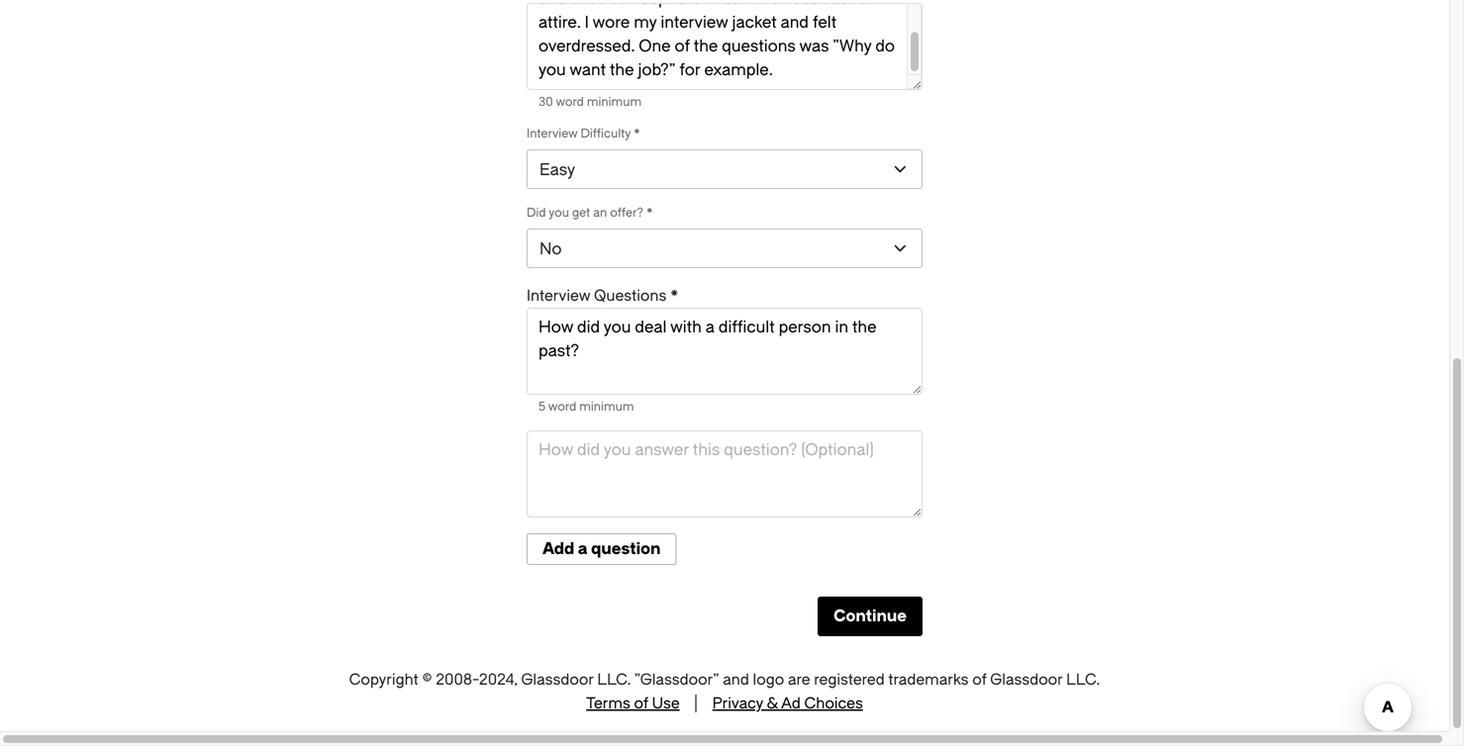 Task type: vqa. For each thing, say whether or not it's contained in the screenshot.
ARE at bottom
yes



Task type: locate. For each thing, give the bounding box(es) containing it.
glassdoor up terms
[[521, 671, 594, 689]]

0 vertical spatial minimum
[[587, 95, 642, 109]]

2008-
[[436, 671, 479, 689]]

0 vertical spatial of
[[973, 671, 987, 689]]

* for questions
[[670, 287, 679, 305]]

minimum up the difficulty
[[587, 95, 642, 109]]

0 vertical spatial *
[[634, 127, 640, 141]]

* right the difficulty
[[634, 127, 640, 141]]

* right offer? at the left top
[[646, 206, 653, 220]]

word right 5
[[548, 400, 577, 414]]

0 horizontal spatial llc.
[[597, 671, 631, 689]]

minimum
[[587, 95, 642, 109], [580, 400, 634, 414]]

minimum right 5
[[580, 400, 634, 414]]

2 llc. from the left
[[1067, 671, 1100, 689]]

5 word minimum
[[539, 400, 634, 414]]

of
[[973, 671, 987, 689], [634, 695, 648, 713]]

1 vertical spatial of
[[634, 695, 648, 713]]

2 interview from the top
[[527, 287, 590, 305]]

of right trademarks
[[973, 671, 987, 689]]

©
[[422, 671, 432, 689]]

continue button
[[818, 597, 923, 637]]

1 vertical spatial word
[[548, 400, 577, 414]]

1 horizontal spatial of
[[973, 671, 987, 689]]

word right 30
[[556, 95, 584, 109]]

interview down the no
[[527, 287, 590, 305]]

did
[[527, 206, 546, 220]]

copyright © 2008-2024, glassdoor llc. "glassdoor" and logo are registered trademarks of glassdoor llc.
[[349, 671, 1100, 689]]

glassdoor right trademarks
[[990, 671, 1063, 689]]

are
[[788, 671, 811, 689]]

word
[[556, 95, 584, 109], [548, 400, 577, 414]]

glassdoor
[[521, 671, 594, 689], [990, 671, 1063, 689]]

a
[[578, 540, 588, 558]]

5
[[539, 400, 546, 414]]

30 word minimum
[[539, 95, 642, 109]]

"glassdoor"
[[634, 671, 719, 689]]

you
[[549, 206, 569, 220]]

* right questions
[[670, 287, 679, 305]]

Interview Questions * text field
[[527, 308, 923, 395]]

ad
[[781, 695, 801, 713]]

copyright
[[349, 671, 419, 689]]

interview down 30
[[527, 127, 578, 141]]

of left use
[[634, 695, 648, 713]]

0 vertical spatial word
[[556, 95, 584, 109]]

2 glassdoor from the left
[[990, 671, 1063, 689]]

1 horizontal spatial glassdoor
[[990, 671, 1063, 689]]

llc.
[[597, 671, 631, 689], [1067, 671, 1100, 689]]

1 vertical spatial minimum
[[580, 400, 634, 414]]

no
[[540, 240, 562, 258]]

2 horizontal spatial *
[[670, 287, 679, 305]]

0 vertical spatial interview
[[527, 127, 578, 141]]

1 horizontal spatial llc.
[[1067, 671, 1100, 689]]

1 horizontal spatial *
[[646, 206, 653, 220]]

2 vertical spatial *
[[670, 287, 679, 305]]

*
[[634, 127, 640, 141], [646, 206, 653, 220], [670, 287, 679, 305]]

1 vertical spatial interview
[[527, 287, 590, 305]]

1 vertical spatial *
[[646, 206, 653, 220]]

How did you answer this question? (Optional) text field
[[527, 431, 923, 518]]

terms of use
[[586, 695, 680, 713]]

privacy & ad choices
[[713, 695, 863, 713]]

0 horizontal spatial *
[[634, 127, 640, 141]]

logo
[[753, 671, 784, 689]]

trademarks
[[889, 671, 969, 689]]

interview difficulty *
[[527, 127, 640, 141]]

interview
[[527, 127, 578, 141], [527, 287, 590, 305]]

2024,
[[479, 671, 518, 689]]

1 interview from the top
[[527, 127, 578, 141]]

0 horizontal spatial glassdoor
[[521, 671, 594, 689]]

0 horizontal spatial of
[[634, 695, 648, 713]]

question
[[591, 540, 661, 558]]



Task type: describe. For each thing, give the bounding box(es) containing it.
add a question button
[[527, 534, 677, 565]]

use
[[652, 695, 680, 713]]

questions
[[594, 287, 667, 305]]

privacy
[[713, 695, 763, 713]]

terms of use link
[[586, 695, 680, 713]]

get
[[572, 206, 590, 220]]

Describe the Interview Process * text field
[[527, 3, 923, 90]]

interview for interview difficulty *
[[527, 127, 578, 141]]

add
[[543, 540, 575, 558]]

difficulty
[[581, 127, 631, 141]]

terms
[[586, 695, 631, 713]]

an
[[593, 206, 607, 220]]

interview for interview questions *
[[527, 287, 590, 305]]

&
[[767, 695, 778, 713]]

minimum for 5 word minimum
[[580, 400, 634, 414]]

privacy & ad choices link
[[713, 695, 863, 713]]

word for 30
[[556, 95, 584, 109]]

choices
[[805, 695, 863, 713]]

easy
[[540, 161, 575, 179]]

* for difficulty
[[634, 127, 640, 141]]

minimum for 30 word minimum
[[587, 95, 642, 109]]

add a question
[[543, 540, 661, 558]]

and
[[723, 671, 749, 689]]

offer?
[[610, 206, 644, 220]]

interview questions *
[[527, 287, 679, 305]]

continue
[[834, 607, 907, 626]]

registered
[[814, 671, 885, 689]]

1 glassdoor from the left
[[521, 671, 594, 689]]

word for 5
[[548, 400, 577, 414]]

1 llc. from the left
[[597, 671, 631, 689]]

did you get an offer? *
[[527, 206, 653, 220]]

30
[[539, 95, 553, 109]]



